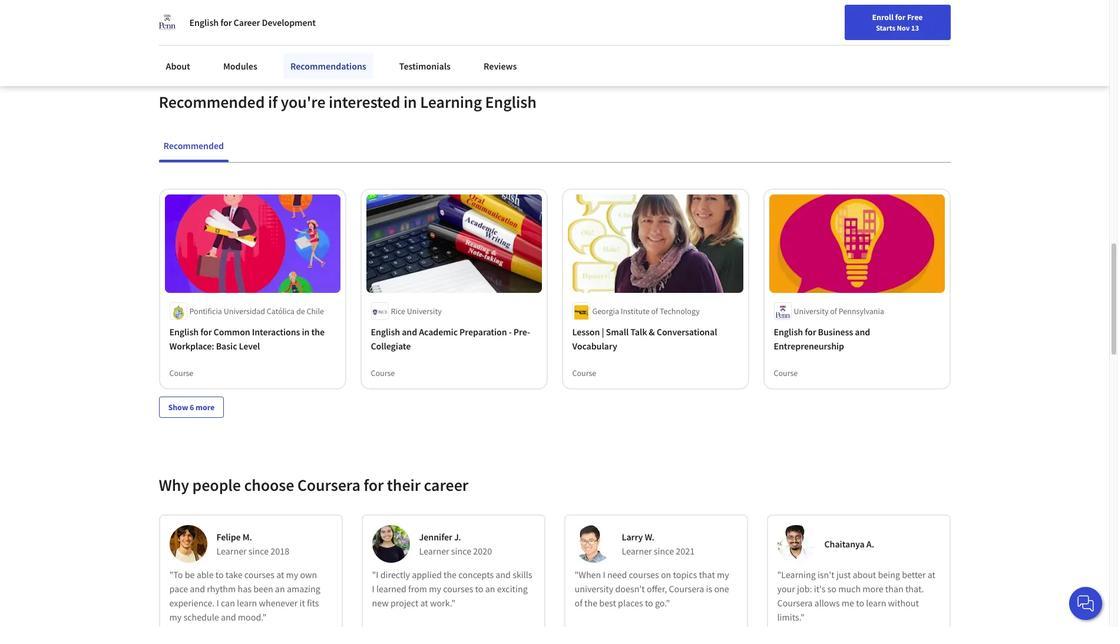 Task type: locate. For each thing, give the bounding box(es) containing it.
been
[[254, 583, 273, 595]]

at inside "to be able to take courses at my own pace and rhythm has been an amazing experience. i can learn whenever it fits my schedule and mood."
[[276, 569, 284, 581]]

w.
[[645, 531, 655, 543]]

i inside "to be able to take courses at my own pace and rhythm has been an amazing experience. i can learn whenever it fits my schedule and mood."
[[217, 597, 219, 609]]

4 course from the left
[[774, 368, 798, 379]]

in down "testimonials" on the left top of the page
[[404, 91, 417, 112]]

2 horizontal spatial since
[[654, 545, 674, 557]]

reviews
[[484, 60, 517, 72]]

so
[[828, 583, 837, 595]]

than
[[886, 583, 904, 595]]

1 horizontal spatial more
[[863, 583, 884, 595]]

1 horizontal spatial coursera
[[669, 583, 704, 595]]

i inside "i directly applied the concepts and skills i learned from my courses to an exciting new project at work."
[[372, 583, 375, 595]]

0 horizontal spatial courses
[[244, 569, 275, 581]]

learner inside the jennifer j. learner since 2020
[[419, 545, 449, 557]]

english for english for career development
[[189, 17, 219, 28]]

and inside english and academic preparation - pre- collegiate
[[402, 326, 417, 338]]

since inside larry w. learner since 2021
[[654, 545, 674, 557]]

an up whenever
[[275, 583, 285, 595]]

i inside "when i need courses on topics that my university doesn't offer, coursera is one of the best places to go."
[[603, 569, 606, 581]]

coursera inside "learning isn't just about being better at your job: it's so much more than that. coursera allows me to learn without limits."
[[778, 597, 813, 609]]

and inside "i directly applied the concepts and skills i learned from my courses to an exciting new project at work."
[[496, 569, 511, 581]]

show 6 more button
[[159, 397, 224, 418]]

my down "experience."
[[169, 611, 182, 623]]

for up modules
[[220, 17, 232, 28]]

0 horizontal spatial in
[[302, 326, 310, 338]]

and
[[402, 326, 417, 338], [855, 326, 871, 338], [496, 569, 511, 581], [190, 583, 205, 595], [221, 611, 236, 623]]

without
[[888, 597, 919, 609]]

"to be able to take courses at my own pace and rhythm has been an amazing experience. i can learn whenever it fits my schedule and mood."
[[169, 569, 320, 623]]

free
[[908, 12, 923, 22]]

learn down than
[[866, 597, 887, 609]]

1 vertical spatial coursera
[[669, 583, 704, 595]]

0 horizontal spatial your
[[778, 583, 796, 595]]

learner down jennifer
[[419, 545, 449, 557]]

my inside "when i need courses on topics that my university doesn't offer, coursera is one of the best places to go."
[[717, 569, 729, 581]]

at for better
[[928, 569, 936, 581]]

vocabulary
[[573, 340, 617, 352]]

2 horizontal spatial courses
[[629, 569, 659, 581]]

since inside 'felipe m. learner since 2018'
[[249, 545, 269, 557]]

the inside english for common interactions in the workplace: basic level
[[311, 326, 325, 338]]

0 vertical spatial in
[[404, 91, 417, 112]]

new
[[817, 37, 832, 48]]

at right better
[[928, 569, 936, 581]]

english up collegiate
[[371, 326, 400, 338]]

english for english for common interactions in the workplace: basic level
[[169, 326, 199, 338]]

of
[[651, 306, 658, 317], [831, 306, 837, 317], [575, 597, 583, 609]]

at inside "i directly applied the concepts and skills i learned from my courses to an exciting new project at work."
[[421, 597, 428, 609]]

why
[[159, 475, 189, 496]]

english inside english for common interactions in the workplace: basic level
[[169, 326, 199, 338]]

on
[[661, 569, 671, 581]]

for up 'nov'
[[895, 12, 906, 22]]

the down the chile
[[311, 326, 325, 338]]

2 horizontal spatial i
[[603, 569, 606, 581]]

course down collegiate
[[371, 368, 395, 379]]

3 learner from the left
[[622, 545, 652, 557]]

for inside english for common interactions in the workplace: basic level
[[200, 326, 212, 338]]

that.
[[906, 583, 924, 595]]

career left development
[[234, 17, 260, 28]]

2 learner from the left
[[419, 545, 449, 557]]

1 horizontal spatial courses
[[443, 583, 473, 595]]

concepts
[[459, 569, 494, 581]]

career
[[234, 17, 260, 28], [834, 37, 856, 48]]

learn inside "to be able to take courses at my own pace and rhythm has been an amazing experience. i can learn whenever it fits my schedule and mood."
[[237, 597, 257, 609]]

courses up work."
[[443, 583, 473, 595]]

0 horizontal spatial an
[[275, 583, 285, 595]]

2 university from the left
[[794, 306, 829, 317]]

rhythm
[[207, 583, 236, 595]]

allows
[[815, 597, 840, 609]]

1 horizontal spatial in
[[404, 91, 417, 112]]

university of pennsylvania
[[794, 306, 885, 317]]

0 horizontal spatial of
[[575, 597, 583, 609]]

for inside english for business and entrepreneurship
[[805, 326, 817, 338]]

0 vertical spatial more
[[196, 402, 215, 413]]

enroll
[[873, 12, 894, 22]]

english and academic preparation - pre- collegiate
[[371, 326, 530, 352]]

learn inside "learning isn't just about being better at your job: it's so much more than that. coursera allows me to learn without limits."
[[866, 597, 887, 609]]

of down university
[[575, 597, 583, 609]]

since for m.
[[249, 545, 269, 557]]

me
[[842, 597, 855, 609]]

i left can
[[217, 597, 219, 609]]

english up entrepreneurship
[[774, 326, 803, 338]]

1 since from the left
[[249, 545, 269, 557]]

to up rhythm in the left of the page
[[216, 569, 224, 581]]

learner inside larry w. learner since 2021
[[622, 545, 652, 557]]

university
[[575, 583, 614, 595]]

0 horizontal spatial the
[[311, 326, 325, 338]]

chat with us image
[[1077, 594, 1096, 613]]

an down the concepts
[[485, 583, 495, 595]]

english inside button
[[884, 37, 912, 49]]

2 an from the left
[[485, 583, 495, 595]]

at down from
[[421, 597, 428, 609]]

of up business
[[831, 306, 837, 317]]

1 horizontal spatial at
[[421, 597, 428, 609]]

1 learner from the left
[[217, 545, 247, 557]]

m.
[[243, 531, 252, 543]]

1 horizontal spatial learn
[[866, 597, 887, 609]]

i
[[603, 569, 606, 581], [372, 583, 375, 595], [217, 597, 219, 609]]

1 horizontal spatial learner
[[419, 545, 449, 557]]

in
[[404, 91, 417, 112], [302, 326, 310, 338]]

since inside the jennifer j. learner since 2020
[[451, 545, 472, 557]]

and up exciting on the bottom of page
[[496, 569, 511, 581]]

0 horizontal spatial more
[[196, 402, 215, 413]]

experience.
[[169, 597, 215, 609]]

"when i need courses on topics that my university doesn't offer, coursera is one of the best places to go."
[[575, 569, 729, 609]]

development
[[262, 17, 316, 28]]

since down 'j.'
[[451, 545, 472, 557]]

my up work."
[[429, 583, 441, 595]]

learn down has
[[237, 597, 257, 609]]

your down the "learning
[[778, 583, 796, 595]]

to inside "to be able to take courses at my own pace and rhythm has been an amazing experience. i can learn whenever it fits my schedule and mood."
[[216, 569, 224, 581]]

None search field
[[168, 31, 451, 55]]

learner for felipe
[[217, 545, 247, 557]]

technology
[[660, 306, 700, 317]]

of right "institute"
[[651, 306, 658, 317]]

the down university
[[585, 597, 598, 609]]

english inside english and academic preparation - pre- collegiate
[[371, 326, 400, 338]]

0 horizontal spatial learn
[[237, 597, 257, 609]]

university up academic
[[407, 306, 442, 317]]

to inside "i directly applied the concepts and skills i learned from my courses to an exciting new project at work."
[[475, 583, 484, 595]]

1 vertical spatial in
[[302, 326, 310, 338]]

more inside button
[[196, 402, 215, 413]]

2 vertical spatial i
[[217, 597, 219, 609]]

an
[[275, 583, 285, 595], [485, 583, 495, 595]]

1 horizontal spatial university
[[794, 306, 829, 317]]

in down de
[[302, 326, 310, 338]]

for for free
[[895, 12, 906, 22]]

1 university from the left
[[407, 306, 442, 317]]

to down the concepts
[[475, 583, 484, 595]]

2 since from the left
[[451, 545, 472, 557]]

recommended button
[[159, 131, 229, 160]]

university up english for business and entrepreneurship
[[794, 306, 829, 317]]

more right 6
[[196, 402, 215, 413]]

doesn't
[[616, 583, 645, 595]]

for inside enroll for free starts nov 13
[[895, 12, 906, 22]]

jennifer
[[419, 531, 453, 543]]

since down w.
[[654, 545, 674, 557]]

3 since from the left
[[654, 545, 674, 557]]

of inside "when i need courses on topics that my university doesn't offer, coursera is one of the best places to go."
[[575, 597, 583, 609]]

rice university
[[391, 306, 442, 317]]

0 horizontal spatial university
[[407, 306, 442, 317]]

to left the go."
[[645, 597, 653, 609]]

1 horizontal spatial an
[[485, 583, 495, 595]]

more inside "learning isn't just about being better at your job: it's so much more than that. coursera allows me to learn without limits."
[[863, 583, 884, 595]]

1 learn from the left
[[237, 597, 257, 609]]

english up workplace:
[[169, 326, 199, 338]]

2 vertical spatial coursera
[[778, 597, 813, 609]]

0 horizontal spatial coursera
[[297, 475, 361, 496]]

1 vertical spatial the
[[444, 569, 457, 581]]

2 horizontal spatial at
[[928, 569, 936, 581]]

2 learn from the left
[[866, 597, 887, 609]]

your right find
[[799, 37, 815, 48]]

it
[[300, 597, 305, 609]]

small
[[606, 326, 629, 338]]

course down workplace:
[[169, 368, 193, 379]]

since down m.
[[249, 545, 269, 557]]

collection element
[[152, 162, 958, 437]]

at down 2018
[[276, 569, 284, 581]]

recommended
[[159, 91, 265, 112], [164, 140, 224, 151]]

an inside "to be able to take courses at my own pace and rhythm has been an amazing experience. i can learn whenever it fits my schedule and mood."
[[275, 583, 285, 595]]

0 horizontal spatial learner
[[217, 545, 247, 557]]

enroll for free starts nov 13
[[873, 12, 923, 32]]

1 vertical spatial career
[[834, 37, 856, 48]]

more
[[196, 402, 215, 413], [863, 583, 884, 595]]

whenever
[[259, 597, 298, 609]]

my left own
[[286, 569, 298, 581]]

mood."
[[238, 611, 267, 623]]

chaitanya a.
[[825, 538, 875, 550]]

13
[[912, 23, 919, 32]]

i left need
[[603, 569, 606, 581]]

english inside english for business and entrepreneurship
[[774, 326, 803, 338]]

english button
[[862, 24, 934, 62]]

i down "i on the left bottom of the page
[[372, 583, 375, 595]]

is
[[706, 583, 713, 595]]

1 horizontal spatial the
[[444, 569, 457, 581]]

english down 'nov'
[[884, 37, 912, 49]]

learner down felipe
[[217, 545, 247, 557]]

1 horizontal spatial since
[[451, 545, 472, 557]]

1 an from the left
[[275, 583, 285, 595]]

&
[[649, 326, 655, 338]]

recommended inside button
[[164, 140, 224, 151]]

at inside "learning isn't just about being better at your job: it's so much more than that. coursera allows me to learn without limits."
[[928, 569, 936, 581]]

to right me
[[856, 597, 865, 609]]

learner
[[217, 545, 247, 557], [419, 545, 449, 557], [622, 545, 652, 557]]

course for workplace:
[[169, 368, 193, 379]]

level
[[239, 340, 260, 352]]

at
[[276, 569, 284, 581], [928, 569, 936, 581], [421, 597, 428, 609]]

learner inside 'felipe m. learner since 2018'
[[217, 545, 247, 557]]

courses up offer,
[[629, 569, 659, 581]]

1 horizontal spatial of
[[651, 306, 658, 317]]

0 horizontal spatial i
[[217, 597, 219, 609]]

2 horizontal spatial the
[[585, 597, 598, 609]]

0 horizontal spatial at
[[276, 569, 284, 581]]

modules
[[223, 60, 257, 72]]

2 course from the left
[[371, 368, 395, 379]]

from
[[408, 583, 427, 595]]

the inside "i directly applied the concepts and skills i learned from my courses to an exciting new project at work."
[[444, 569, 457, 581]]

english for common interactions in the workplace: basic level
[[169, 326, 325, 352]]

2018
[[271, 545, 289, 557]]

for left their
[[364, 475, 384, 496]]

more down about
[[863, 583, 884, 595]]

0 vertical spatial recommended
[[159, 91, 265, 112]]

2 horizontal spatial learner
[[622, 545, 652, 557]]

1 vertical spatial recommended
[[164, 140, 224, 151]]

felipe m. learner since 2018
[[217, 531, 289, 557]]

1 vertical spatial i
[[372, 583, 375, 595]]

course down the vocabulary
[[573, 368, 597, 379]]

recommendations link
[[283, 53, 374, 79]]

the right applied
[[444, 569, 457, 581]]

1 course from the left
[[169, 368, 193, 379]]

reviews link
[[477, 53, 524, 79]]

in inside english for common interactions in the workplace: basic level
[[302, 326, 310, 338]]

lesson | small talk & conversational vocabulary link
[[573, 325, 739, 353]]

1 vertical spatial your
[[778, 583, 796, 595]]

university of pennsylvania image
[[159, 14, 175, 31]]

show
[[168, 402, 188, 413]]

0 vertical spatial i
[[603, 569, 606, 581]]

1 vertical spatial more
[[863, 583, 884, 595]]

coursera inside "when i need courses on topics that my university doesn't offer, coursera is one of the best places to go."
[[669, 583, 704, 595]]

learn for has
[[237, 597, 257, 609]]

my up one
[[717, 569, 729, 581]]

2 vertical spatial the
[[585, 597, 598, 609]]

since
[[249, 545, 269, 557], [451, 545, 472, 557], [654, 545, 674, 557]]

1 horizontal spatial your
[[799, 37, 815, 48]]

career right "new" on the top of the page
[[834, 37, 856, 48]]

and up "experience."
[[190, 583, 205, 595]]

courses inside "to be able to take courses at my own pace and rhythm has been an amazing experience. i can learn whenever it fits my schedule and mood."
[[244, 569, 275, 581]]

chile
[[307, 306, 324, 317]]

talk
[[631, 326, 647, 338]]

jennifer j. learner since 2020
[[419, 531, 492, 557]]

1 horizontal spatial i
[[372, 583, 375, 595]]

"learning
[[778, 569, 816, 581]]

basic
[[216, 340, 237, 352]]

0 vertical spatial career
[[234, 17, 260, 28]]

workplace:
[[169, 340, 214, 352]]

0 horizontal spatial since
[[249, 545, 269, 557]]

course for vocabulary
[[573, 368, 597, 379]]

english right university of pennsylvania icon at the top left of page
[[189, 17, 219, 28]]

institute
[[621, 306, 650, 317]]

0 vertical spatial the
[[311, 326, 325, 338]]

for up entrepreneurship
[[805, 326, 817, 338]]

show notifications image
[[951, 38, 965, 52]]

and down pennsylvania
[[855, 326, 871, 338]]

academic
[[419, 326, 458, 338]]

english and academic preparation - pre- collegiate link
[[371, 325, 537, 353]]

for up workplace:
[[200, 326, 212, 338]]

larry w. learner since 2021
[[622, 531, 695, 557]]

course
[[169, 368, 193, 379], [371, 368, 395, 379], [573, 368, 597, 379], [774, 368, 798, 379]]

an inside "i directly applied the concepts and skills i learned from my courses to an exciting new project at work."
[[485, 583, 495, 595]]

2 horizontal spatial coursera
[[778, 597, 813, 609]]

courses up been
[[244, 569, 275, 581]]

and down rice university
[[402, 326, 417, 338]]

3 course from the left
[[573, 368, 597, 379]]

courses inside "when i need courses on topics that my university doesn't offer, coursera is one of the best places to go."
[[629, 569, 659, 581]]

course for collegiate
[[371, 368, 395, 379]]

and down can
[[221, 611, 236, 623]]

learner down larry
[[622, 545, 652, 557]]

course down entrepreneurship
[[774, 368, 798, 379]]



Task type: describe. For each thing, give the bounding box(es) containing it.
english for english
[[884, 37, 912, 49]]

their
[[387, 475, 421, 496]]

common
[[214, 326, 250, 338]]

2021
[[676, 545, 695, 557]]

choose
[[244, 475, 294, 496]]

to inside "learning isn't just about being better at your job: it's so much more than that. coursera allows me to learn without limits."
[[856, 597, 865, 609]]

it's
[[814, 583, 826, 595]]

the inside "when i need courses on topics that my university doesn't offer, coursera is one of the best places to go."
[[585, 597, 598, 609]]

applied
[[412, 569, 442, 581]]

learner for jennifer
[[419, 545, 449, 557]]

your inside "learning isn't just about being better at your job: it's so much more than that. coursera allows me to learn without limits."
[[778, 583, 796, 595]]

my inside "i directly applied the concepts and skills i learned from my courses to an exciting new project at work."
[[429, 583, 441, 595]]

to inside "when i need courses on topics that my university doesn't offer, coursera is one of the best places to go."
[[645, 597, 653, 609]]

amazing
[[287, 583, 320, 595]]

can
[[221, 597, 235, 609]]

pre-
[[514, 326, 530, 338]]

recommended for recommended
[[164, 140, 224, 151]]

english down reviews
[[485, 91, 537, 112]]

pontificia
[[189, 306, 222, 317]]

new
[[372, 597, 389, 609]]

since for j.
[[451, 545, 472, 557]]

english for business and entrepreneurship
[[774, 326, 871, 352]]

about
[[853, 569, 876, 581]]

modules link
[[216, 53, 265, 79]]

"i
[[372, 569, 379, 581]]

places
[[618, 597, 643, 609]]

rice
[[391, 306, 405, 317]]

entrepreneurship
[[774, 340, 845, 352]]

interested
[[329, 91, 400, 112]]

starts
[[876, 23, 896, 32]]

learned
[[377, 583, 407, 595]]

english for business and entrepreneurship link
[[774, 325, 940, 353]]

people
[[192, 475, 241, 496]]

lesson
[[573, 326, 600, 338]]

isn't
[[818, 569, 835, 581]]

why people choose coursera for their career
[[159, 475, 469, 496]]

0 horizontal spatial career
[[234, 17, 260, 28]]

pennsylvania
[[839, 306, 885, 317]]

topics
[[673, 569, 697, 581]]

skills
[[513, 569, 533, 581]]

-
[[509, 326, 512, 338]]

if
[[268, 91, 278, 112]]

go."
[[655, 597, 670, 609]]

learning
[[420, 91, 482, 112]]

de
[[296, 306, 305, 317]]

universities link
[[170, 0, 240, 24]]

find
[[783, 37, 798, 48]]

recommended if you're interested in learning english
[[159, 91, 537, 112]]

testimonials
[[399, 60, 451, 72]]

pace
[[169, 583, 188, 595]]

nov
[[897, 23, 910, 32]]

georgia institute of technology
[[593, 306, 700, 317]]

lesson | small talk & conversational vocabulary
[[573, 326, 717, 352]]

1 horizontal spatial career
[[834, 37, 856, 48]]

learner for larry
[[622, 545, 652, 557]]

much
[[839, 583, 861, 595]]

universidad
[[224, 306, 265, 317]]

best
[[600, 597, 616, 609]]

english for english and academic preparation - pre- collegiate
[[371, 326, 400, 338]]

2 horizontal spatial of
[[831, 306, 837, 317]]

job:
[[797, 583, 812, 595]]

english for career development
[[189, 17, 316, 28]]

being
[[878, 569, 900, 581]]

recommended for recommended if you're interested in learning english
[[159, 91, 265, 112]]

and inside english for business and entrepreneurship
[[855, 326, 871, 338]]

felipe
[[217, 531, 241, 543]]

georgia
[[593, 306, 619, 317]]

courses inside "i directly applied the concepts and skills i learned from my courses to an exciting new project at work."
[[443, 583, 473, 595]]

j.
[[454, 531, 461, 543]]

able
[[197, 569, 214, 581]]

be
[[185, 569, 195, 581]]

in for interested
[[404, 91, 417, 112]]

for for career
[[220, 17, 232, 28]]

find your new career link
[[777, 35, 862, 50]]

directly
[[381, 569, 410, 581]]

since for w.
[[654, 545, 674, 557]]

0 vertical spatial coursera
[[297, 475, 361, 496]]

for for business
[[805, 326, 817, 338]]

english for english for business and entrepreneurship
[[774, 326, 803, 338]]

learn for more
[[866, 597, 887, 609]]

for for common
[[200, 326, 212, 338]]

pontificia universidad católica de chile
[[189, 306, 324, 317]]

"when
[[575, 569, 601, 581]]

find your new career
[[783, 37, 856, 48]]

"to
[[169, 569, 183, 581]]

work."
[[430, 597, 456, 609]]

testimonials link
[[392, 53, 458, 79]]

in for interactions
[[302, 326, 310, 338]]

at for courses
[[276, 569, 284, 581]]

"i directly applied the concepts and skills i learned from my courses to an exciting new project at work."
[[372, 569, 533, 609]]

exciting
[[497, 583, 528, 595]]

career
[[424, 475, 469, 496]]

need
[[608, 569, 627, 581]]

that
[[699, 569, 715, 581]]

universities
[[187, 6, 235, 18]]

0 vertical spatial your
[[799, 37, 815, 48]]



Task type: vqa. For each thing, say whether or not it's contained in the screenshot.
the the within "When I need courses on topics that my university doesn't offer, Coursera is one of the best places to go."
yes



